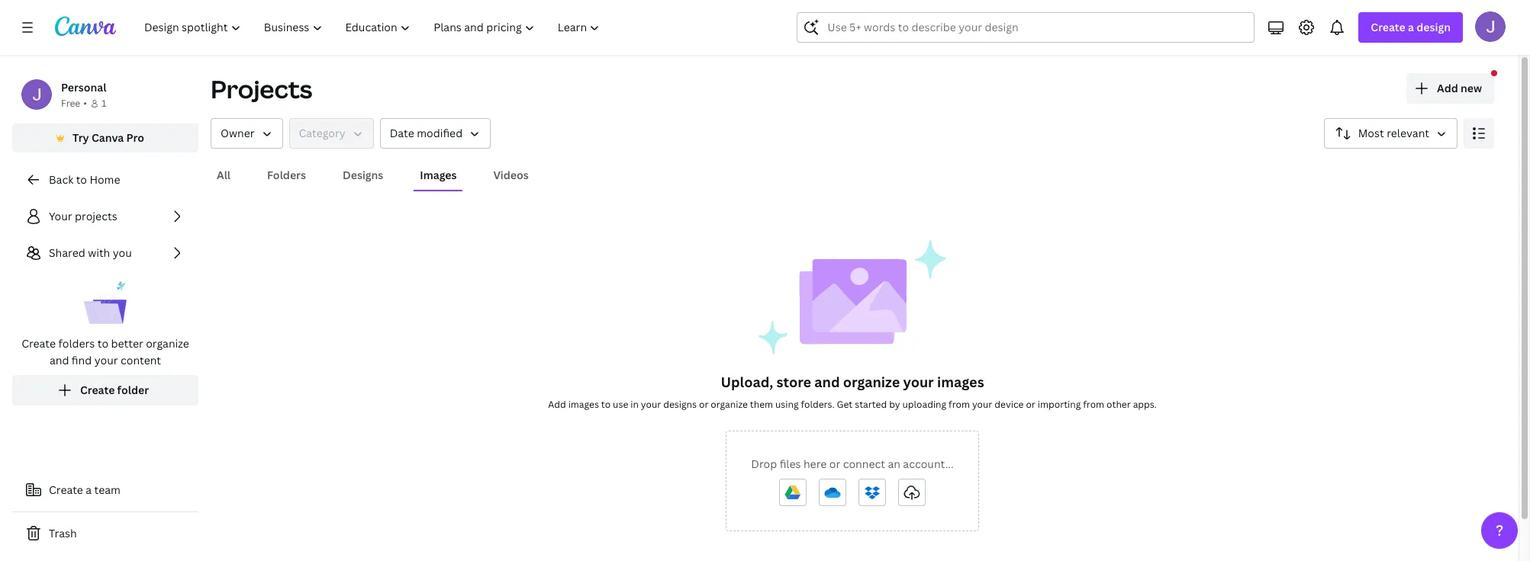 Task type: vqa. For each thing, say whether or not it's contained in the screenshot.
SOCIAL MEDIA link
no



Task type: locate. For each thing, give the bounding box(es) containing it.
drop files here or connect an account...
[[751, 457, 954, 472]]

from
[[949, 398, 970, 411], [1083, 398, 1104, 411]]

upload,
[[721, 373, 773, 391]]

a
[[1408, 20, 1414, 34], [86, 483, 92, 498]]

with
[[88, 246, 110, 260]]

Date modified button
[[380, 118, 491, 149]]

by
[[889, 398, 900, 411]]

create
[[1371, 20, 1406, 34], [21, 337, 56, 351], [80, 383, 115, 398], [49, 483, 83, 498]]

0 horizontal spatial from
[[949, 398, 970, 411]]

2 horizontal spatial to
[[601, 398, 611, 411]]

None search field
[[797, 12, 1255, 43]]

most
[[1358, 126, 1384, 140]]

create left design
[[1371, 20, 1406, 34]]

0 horizontal spatial add
[[548, 398, 566, 411]]

Sort by button
[[1324, 118, 1458, 149]]

1 vertical spatial organize
[[843, 373, 900, 391]]

in
[[631, 398, 639, 411]]

images up uploading
[[937, 373, 984, 391]]

all button
[[211, 161, 237, 190]]

to
[[76, 172, 87, 187], [97, 337, 108, 351], [601, 398, 611, 411]]

or right the 'here'
[[829, 457, 840, 472]]

0 vertical spatial organize
[[146, 337, 189, 351]]

1 vertical spatial a
[[86, 483, 92, 498]]

jacob simon image
[[1475, 11, 1506, 42]]

try canva pro button
[[12, 124, 198, 153]]

uploading
[[902, 398, 946, 411]]

create down find
[[80, 383, 115, 398]]

create inside create folders to better organize and find your content
[[21, 337, 56, 351]]

organize up content on the bottom left of page
[[146, 337, 189, 351]]

0 horizontal spatial and
[[50, 353, 69, 368]]

add new button
[[1406, 73, 1494, 104]]

your right in
[[641, 398, 661, 411]]

a left team
[[86, 483, 92, 498]]

a left design
[[1408, 20, 1414, 34]]

2 vertical spatial to
[[601, 398, 611, 411]]

trash link
[[12, 519, 198, 549]]

images left use
[[568, 398, 599, 411]]

1 from from the left
[[949, 398, 970, 411]]

better
[[111, 337, 143, 351]]

to left better
[[97, 337, 108, 351]]

0 horizontal spatial a
[[86, 483, 92, 498]]

create inside dropdown button
[[1371, 20, 1406, 34]]

use
[[613, 398, 628, 411]]

0 horizontal spatial to
[[76, 172, 87, 187]]

1 horizontal spatial a
[[1408, 20, 1414, 34]]

a for team
[[86, 483, 92, 498]]

to right back
[[76, 172, 87, 187]]

create a design
[[1371, 20, 1451, 34]]

add new
[[1437, 81, 1482, 95]]

using
[[775, 398, 799, 411]]

a inside dropdown button
[[1408, 20, 1414, 34]]

shared with you link
[[12, 238, 198, 269]]

create a design button
[[1359, 12, 1463, 43]]

1 horizontal spatial to
[[97, 337, 108, 351]]

images
[[937, 373, 984, 391], [568, 398, 599, 411]]

organize up started
[[843, 373, 900, 391]]

your projects link
[[12, 201, 198, 232]]

your projects
[[49, 209, 117, 224]]

1
[[101, 97, 106, 110]]

a inside "button"
[[86, 483, 92, 498]]

organize down upload,
[[711, 398, 748, 411]]

images
[[420, 168, 457, 182]]

from left other
[[1083, 398, 1104, 411]]

list containing your projects
[[12, 201, 198, 406]]

add inside upload, store and organize your images add images to use in your designs or organize them using folders. get started by uploading from your device or importing from other apps.
[[548, 398, 566, 411]]

create left folders
[[21, 337, 56, 351]]

add
[[1437, 81, 1458, 95], [548, 398, 566, 411]]

folders
[[267, 168, 306, 182]]

and left find
[[50, 353, 69, 368]]

from right uploading
[[949, 398, 970, 411]]

home
[[90, 172, 120, 187]]

top level navigation element
[[134, 12, 613, 43]]

create for create a team
[[49, 483, 83, 498]]

folders
[[58, 337, 95, 351]]

to left use
[[601, 398, 611, 411]]

importing
[[1038, 398, 1081, 411]]

relevant
[[1387, 126, 1429, 140]]

all
[[217, 168, 231, 182]]

add left use
[[548, 398, 566, 411]]

and up folders.
[[815, 373, 840, 391]]

personal
[[61, 80, 106, 95]]

2 from from the left
[[1083, 398, 1104, 411]]

1 horizontal spatial and
[[815, 373, 840, 391]]

0 horizontal spatial images
[[568, 398, 599, 411]]

organize
[[146, 337, 189, 351], [843, 373, 900, 391], [711, 398, 748, 411]]

an
[[888, 457, 900, 472]]

folders.
[[801, 398, 835, 411]]

drop
[[751, 457, 777, 472]]

and
[[50, 353, 69, 368], [815, 373, 840, 391]]

your
[[94, 353, 118, 368], [903, 373, 934, 391], [641, 398, 661, 411], [972, 398, 992, 411]]

1 vertical spatial add
[[548, 398, 566, 411]]

designs
[[343, 168, 383, 182]]

0 vertical spatial add
[[1437, 81, 1458, 95]]

apps.
[[1133, 398, 1157, 411]]

modified
[[417, 126, 463, 140]]

1 vertical spatial and
[[815, 373, 840, 391]]

add left 'new'
[[1437, 81, 1458, 95]]

try canva pro
[[73, 130, 144, 145]]

create inside "button"
[[49, 483, 83, 498]]

2 horizontal spatial organize
[[843, 373, 900, 391]]

you
[[113, 246, 132, 260]]

upload, store and organize your images add images to use in your designs or organize them using folders. get started by uploading from your device or importing from other apps.
[[548, 373, 1157, 411]]

or right designs
[[699, 398, 708, 411]]

2 horizontal spatial or
[[1026, 398, 1035, 411]]

your right find
[[94, 353, 118, 368]]

find
[[72, 353, 92, 368]]

Search search field
[[828, 13, 1224, 42]]

folder
[[117, 383, 149, 398]]

1 horizontal spatial images
[[937, 373, 984, 391]]

2 vertical spatial organize
[[711, 398, 748, 411]]

designs
[[663, 398, 697, 411]]

list
[[12, 201, 198, 406]]

1 horizontal spatial from
[[1083, 398, 1104, 411]]

here
[[804, 457, 827, 472]]

team
[[94, 483, 120, 498]]

create left team
[[49, 483, 83, 498]]

or
[[699, 398, 708, 411], [1026, 398, 1035, 411], [829, 457, 840, 472]]

owner
[[221, 126, 255, 140]]

shared with you
[[49, 246, 132, 260]]

your left device at right bottom
[[972, 398, 992, 411]]

create inside 'button'
[[80, 383, 115, 398]]

or right device at right bottom
[[1026, 398, 1035, 411]]

1 horizontal spatial organize
[[711, 398, 748, 411]]

1 vertical spatial to
[[97, 337, 108, 351]]

1 horizontal spatial add
[[1437, 81, 1458, 95]]

0 vertical spatial to
[[76, 172, 87, 187]]

0 vertical spatial a
[[1408, 20, 1414, 34]]

0 horizontal spatial organize
[[146, 337, 189, 351]]

0 vertical spatial and
[[50, 353, 69, 368]]



Task type: describe. For each thing, give the bounding box(es) containing it.
create a team button
[[12, 475, 198, 506]]

a for design
[[1408, 20, 1414, 34]]

images button
[[414, 161, 463, 190]]

create folder
[[80, 383, 149, 398]]

canva
[[92, 130, 124, 145]]

your inside create folders to better organize and find your content
[[94, 353, 118, 368]]

get
[[837, 398, 853, 411]]

projects
[[75, 209, 117, 224]]

Owner button
[[211, 118, 283, 149]]

other
[[1107, 398, 1131, 411]]

to inside create folders to better organize and find your content
[[97, 337, 108, 351]]

0 vertical spatial images
[[937, 373, 984, 391]]

pro
[[126, 130, 144, 145]]

trash
[[49, 527, 77, 541]]

create a team
[[49, 483, 120, 498]]

new
[[1461, 81, 1482, 95]]

free •
[[61, 97, 87, 110]]

1 vertical spatial images
[[568, 398, 599, 411]]

•
[[83, 97, 87, 110]]

create for create a design
[[1371, 20, 1406, 34]]

0 horizontal spatial or
[[699, 398, 708, 411]]

device
[[995, 398, 1024, 411]]

most relevant
[[1358, 126, 1429, 140]]

back
[[49, 172, 73, 187]]

organize inside create folders to better organize and find your content
[[146, 337, 189, 351]]

folders button
[[261, 161, 312, 190]]

free
[[61, 97, 80, 110]]

videos
[[493, 168, 529, 182]]

designs button
[[337, 161, 389, 190]]

design
[[1417, 20, 1451, 34]]

Category button
[[289, 118, 374, 149]]

create for create folders to better organize and find your content
[[21, 337, 56, 351]]

1 horizontal spatial or
[[829, 457, 840, 472]]

files
[[780, 457, 801, 472]]

connect
[[843, 457, 885, 472]]

store
[[777, 373, 811, 391]]

try
[[73, 130, 89, 145]]

them
[[750, 398, 773, 411]]

your up uploading
[[903, 373, 934, 391]]

back to home
[[49, 172, 120, 187]]

your
[[49, 209, 72, 224]]

date modified
[[390, 126, 463, 140]]

videos button
[[487, 161, 535, 190]]

and inside create folders to better organize and find your content
[[50, 353, 69, 368]]

and inside upload, store and organize your images add images to use in your designs or organize them using folders. get started by uploading from your device or importing from other apps.
[[815, 373, 840, 391]]

create folder button
[[12, 375, 198, 406]]

content
[[121, 353, 161, 368]]

to inside upload, store and organize your images add images to use in your designs or organize them using folders. get started by uploading from your device or importing from other apps.
[[601, 398, 611, 411]]

account...
[[903, 457, 954, 472]]

shared
[[49, 246, 85, 260]]

add inside add new "dropdown button"
[[1437, 81, 1458, 95]]

create for create folder
[[80, 383, 115, 398]]

back to home link
[[12, 165, 198, 195]]

create folders to better organize and find your content
[[21, 337, 189, 368]]

date
[[390, 126, 414, 140]]

projects
[[211, 72, 312, 105]]

started
[[855, 398, 887, 411]]

category
[[299, 126, 345, 140]]



